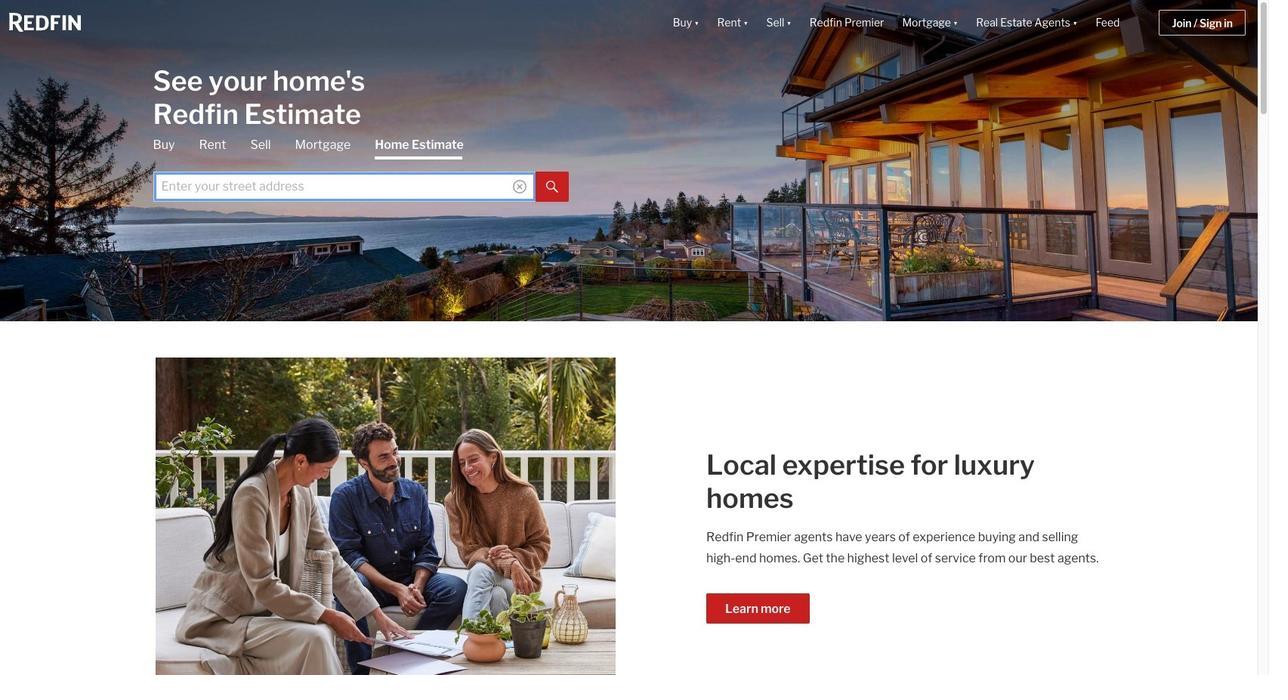 Task type: locate. For each thing, give the bounding box(es) containing it.
a woman showing a document for a backyard consultation. image
[[156, 358, 616, 675]]

Enter your street address search field
[[153, 171, 536, 201]]

tab list
[[153, 136, 569, 201]]



Task type: describe. For each thing, give the bounding box(es) containing it.
search input image
[[513, 180, 527, 193]]

submit search image
[[546, 181, 558, 193]]



Task type: vqa. For each thing, say whether or not it's contained in the screenshot.
submit search Image
yes



